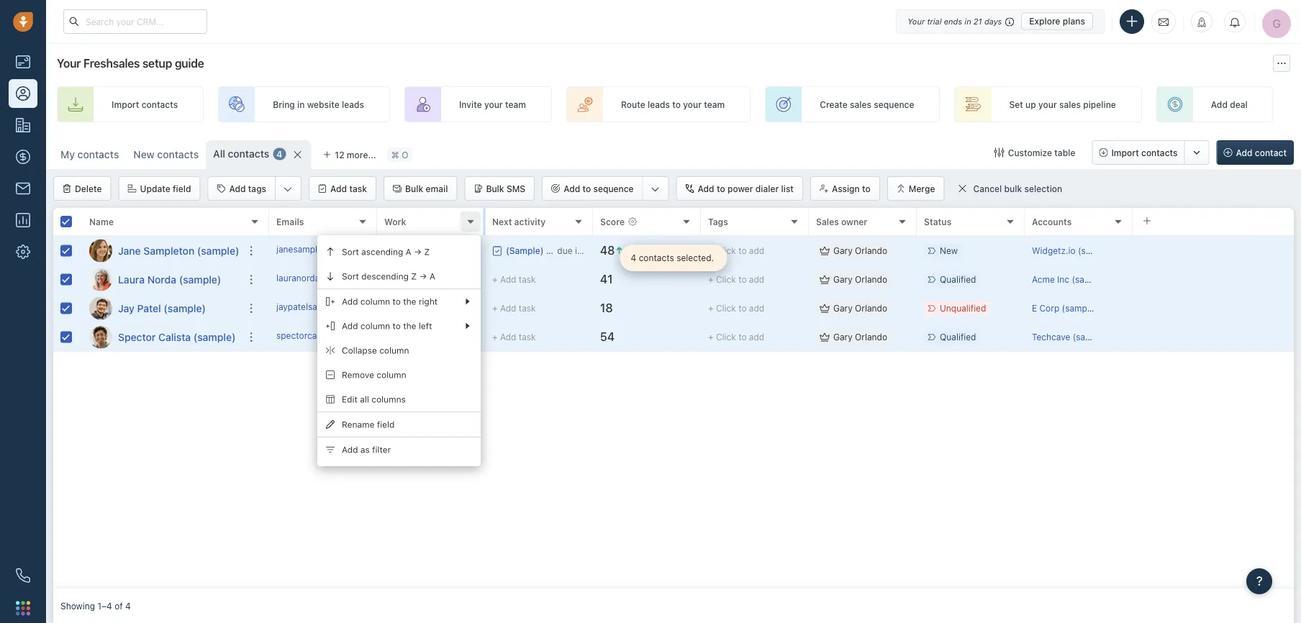 Task type: locate. For each thing, give the bounding box(es) containing it.
1 vertical spatial the
[[403, 321, 416, 331]]

new inside row group
[[940, 246, 958, 256]]

orlando for 41
[[855, 275, 888, 285]]

sequence up score
[[593, 184, 634, 194]]

+ click to add for 41
[[708, 275, 765, 285]]

a right ascending
[[406, 247, 412, 257]]

spectorcalista@gmail.com 3684945781
[[276, 331, 437, 341]]

1 vertical spatial import contacts
[[1112, 148, 1178, 158]]

import contacts
[[112, 99, 178, 109], [1112, 148, 1178, 158]]

0 horizontal spatial container_wx8msf4aqz5i3rn1 image
[[820, 303, 830, 314]]

4167348672 link
[[384, 272, 436, 287]]

4 cell from the top
[[1133, 323, 1294, 351]]

1 vertical spatial z
[[411, 271, 417, 281]]

0 vertical spatial import contacts
[[112, 99, 178, 109]]

(sample) for acme inc (sample)
[[1072, 275, 1108, 285]]

field inside menu item
[[377, 420, 395, 430]]

4
[[277, 149, 282, 159], [631, 253, 637, 263], [125, 601, 131, 611]]

2 + click to add from the top
[[708, 275, 765, 285]]

0 vertical spatial + add task
[[492, 275, 536, 285]]

bulk
[[1005, 184, 1022, 194]]

1 horizontal spatial angle down image
[[651, 182, 660, 197]]

sort
[[342, 247, 359, 257], [342, 271, 359, 281]]

+ click to add for 18
[[708, 303, 765, 313]]

bulk left email
[[405, 184, 423, 194]]

0 horizontal spatial z
[[411, 271, 417, 281]]

angle down image inside add tags "group"
[[284, 182, 292, 197]]

column for add column to the right
[[361, 297, 390, 307]]

merge
[[909, 184, 935, 194]]

container_wx8msf4aqz5i3rn1 image
[[995, 148, 1005, 158], [492, 246, 502, 256], [820, 246, 830, 256], [820, 275, 830, 285], [820, 332, 830, 342]]

sequence for create sales sequence
[[874, 99, 915, 109]]

angle down image inside add to sequence group
[[651, 182, 660, 197]]

jane
[[118, 245, 141, 257]]

to inside add to power dialer list button
[[717, 184, 725, 194]]

import contacts inside button
[[1112, 148, 1178, 158]]

press space to deselect this row. row containing jay patel (sample)
[[53, 294, 269, 323]]

0 vertical spatial field
[[173, 184, 191, 194]]

click
[[716, 246, 736, 256], [716, 275, 736, 285], [392, 302, 412, 312], [716, 303, 736, 313], [716, 332, 736, 342]]

press space to deselect this row. row containing 41
[[269, 266, 1294, 294]]

name column header
[[82, 208, 269, 237]]

new for new
[[940, 246, 958, 256]]

1 cell from the top
[[1133, 237, 1294, 265]]

3 your from the left
[[1039, 99, 1057, 109]]

table
[[1055, 148, 1076, 158]]

gary
[[834, 246, 853, 256], [834, 275, 853, 285], [834, 303, 853, 313], [834, 332, 853, 342]]

4 gary orlando from the top
[[834, 332, 888, 342]]

+ add task for 54
[[492, 332, 536, 342]]

1 row group from the left
[[53, 237, 269, 352]]

1 sort from the top
[[342, 247, 359, 257]]

add for add contact
[[1236, 148, 1253, 158]]

inc
[[1058, 275, 1070, 285]]

(sample) right "corp"
[[1062, 303, 1098, 313]]

3 + click to add from the top
[[708, 303, 765, 313]]

2 leads from the left
[[648, 99, 670, 109]]

0 horizontal spatial bulk
[[405, 184, 423, 194]]

l image
[[89, 268, 112, 291]]

2 row group from the left
[[269, 237, 1294, 352]]

column for remove column
[[377, 370, 406, 380]]

bulk email
[[405, 184, 448, 194]]

3684945781 link
[[384, 330, 437, 345]]

menu containing sort ascending a → z
[[317, 235, 481, 466]]

→ inside sort ascending a → z menu item
[[414, 247, 422, 257]]

→ up 4167348672 on the top left
[[414, 247, 422, 257]]

4 orlando from the top
[[855, 332, 888, 342]]

columns
[[372, 394, 406, 405]]

1 horizontal spatial a
[[430, 271, 435, 281]]

0 vertical spatial a
[[406, 247, 412, 257]]

1 horizontal spatial team
[[704, 99, 725, 109]]

update field button
[[118, 176, 200, 201]]

0 horizontal spatial import contacts
[[112, 99, 178, 109]]

+
[[708, 246, 714, 256], [708, 275, 714, 285], [492, 275, 498, 285], [384, 302, 390, 312], [708, 303, 714, 313], [492, 303, 498, 314], [708, 332, 714, 342], [492, 332, 498, 342]]

2 sort from the top
[[342, 271, 359, 281]]

0 horizontal spatial sales
[[850, 99, 872, 109]]

48
[[600, 244, 615, 257]]

column up columns
[[377, 370, 406, 380]]

1 horizontal spatial sales
[[1060, 99, 1081, 109]]

name row
[[53, 208, 269, 237]]

set up your sales pipeline link
[[955, 86, 1142, 122]]

new contacts
[[133, 149, 199, 161]]

2 vertical spatial 4
[[125, 601, 131, 611]]

2 qualified from the top
[[940, 332, 976, 342]]

bulk sms
[[486, 184, 526, 194]]

0 vertical spatial z
[[424, 247, 430, 257]]

0 horizontal spatial your
[[484, 99, 503, 109]]

1 horizontal spatial container_wx8msf4aqz5i3rn1 image
[[958, 184, 968, 194]]

1 horizontal spatial new
[[940, 246, 958, 256]]

gary orlando for 18
[[834, 303, 888, 313]]

grid
[[53, 207, 1294, 589]]

remove column menu item
[[317, 363, 481, 387]]

your right up
[[1039, 99, 1057, 109]]

the left left
[[403, 321, 416, 331]]

1 vertical spatial + add task
[[492, 303, 536, 314]]

3 gary orlando from the top
[[834, 303, 888, 313]]

(sample) right calista
[[194, 331, 236, 343]]

container_wx8msf4aqz5i3rn1 image for acme
[[820, 275, 830, 285]]

0 vertical spatial new
[[133, 149, 155, 161]]

row group
[[53, 237, 269, 352], [269, 237, 1294, 352]]

2 gary from the top
[[834, 275, 853, 285]]

1 horizontal spatial import
[[1112, 148, 1139, 158]]

(sample) right the "sampleton"
[[197, 245, 239, 257]]

field down columns
[[377, 420, 395, 430]]

2 the from the top
[[403, 321, 416, 331]]

update field
[[140, 184, 191, 194]]

1 the from the top
[[403, 297, 416, 307]]

0 vertical spatial your
[[908, 17, 925, 26]]

1 qualified from the top
[[940, 275, 976, 285]]

bulk for bulk email
[[405, 184, 423, 194]]

container_wx8msf4aqz5i3rn1 image
[[958, 184, 968, 194], [820, 303, 830, 314]]

customize
[[1008, 148, 1052, 158]]

1 vertical spatial new
[[940, 246, 958, 256]]

a up right
[[430, 271, 435, 281]]

press space to deselect this row. row containing spector calista (sample)
[[53, 323, 269, 352]]

orlando for 18
[[855, 303, 888, 313]]

widgetz.io
[[1032, 246, 1076, 256]]

phone image
[[16, 569, 30, 583]]

sort for sort ascending a → z
[[342, 247, 359, 257]]

cell for 18
[[1133, 294, 1294, 323]]

techcave (sample)
[[1032, 332, 1109, 342]]

status
[[924, 217, 952, 227]]

new up update
[[133, 149, 155, 161]]

12 more...
[[335, 150, 376, 160]]

import contacts down setup
[[112, 99, 178, 109]]

sort ascending a → z menu item
[[317, 240, 481, 264]]

a
[[406, 247, 412, 257], [430, 271, 435, 281]]

2 horizontal spatial 4
[[631, 253, 637, 263]]

phone element
[[9, 561, 37, 590]]

1 vertical spatial your
[[57, 57, 81, 70]]

edit all columns
[[342, 394, 406, 405]]

0 vertical spatial →
[[414, 247, 422, 257]]

0 horizontal spatial import
[[112, 99, 139, 109]]

0 vertical spatial import
[[112, 99, 139, 109]]

import contacts link
[[57, 86, 204, 122]]

descending
[[361, 271, 409, 281]]

0 horizontal spatial angle down image
[[284, 182, 292, 197]]

2 angle down image from the left
[[651, 182, 660, 197]]

spectorcalista@gmail.com link
[[276, 330, 383, 345]]

1 vertical spatial 4
[[631, 253, 637, 263]]

team
[[505, 99, 526, 109], [704, 99, 725, 109]]

3 orlando from the top
[[855, 303, 888, 313]]

1 vertical spatial a
[[430, 271, 435, 281]]

1 horizontal spatial leads
[[648, 99, 670, 109]]

container_wx8msf4aqz5i3rn1 image for techcave
[[820, 332, 830, 342]]

4 + click to add from the top
[[708, 332, 765, 342]]

qualified down unqualified
[[940, 332, 976, 342]]

import inside import contacts link
[[112, 99, 139, 109]]

leads right the route
[[648, 99, 670, 109]]

delete
[[75, 184, 102, 194]]

create sales sequence
[[820, 99, 915, 109]]

2 your from the left
[[683, 99, 702, 109]]

add for add tags
[[229, 184, 246, 194]]

set up your sales pipeline
[[1010, 99, 1116, 109]]

1 horizontal spatial your
[[683, 99, 702, 109]]

more...
[[347, 150, 376, 160]]

1 bulk from the left
[[405, 184, 423, 194]]

import contacts for import contacts button
[[1112, 148, 1178, 158]]

qualified up unqualified
[[940, 275, 976, 285]]

(sample) down "jane sampleton (sample)" link
[[179, 274, 221, 285]]

+ add task for 41
[[492, 275, 536, 285]]

0 horizontal spatial your
[[57, 57, 81, 70]]

leads right "website"
[[342, 99, 364, 109]]

z up 4167348672 on the top left
[[424, 247, 430, 257]]

your right the route
[[683, 99, 702, 109]]

add for add task
[[330, 184, 347, 194]]

laura norda (sample)
[[118, 274, 221, 285]]

gary for 18
[[834, 303, 853, 313]]

bulk inside bulk sms button
[[486, 184, 504, 194]]

2 + add task from the top
[[492, 303, 536, 314]]

task for 18
[[519, 303, 536, 314]]

sequence
[[874, 99, 915, 109], [593, 184, 634, 194]]

3 cell from the top
[[1133, 294, 1294, 323]]

press space to deselect this row. row
[[53, 237, 269, 266], [269, 237, 1294, 266], [53, 266, 269, 294], [269, 266, 1294, 294], [53, 294, 269, 323], [269, 294, 1294, 323], [53, 323, 269, 352], [269, 323, 1294, 352]]

update
[[140, 184, 170, 194]]

email image
[[1159, 16, 1169, 28]]

1 horizontal spatial 4
[[277, 149, 282, 159]]

all
[[360, 394, 369, 405]]

sort for sort descending z → a
[[342, 271, 359, 281]]

column down 3684945781 link
[[380, 345, 409, 356]]

1 vertical spatial import
[[1112, 148, 1139, 158]]

1 vertical spatial qualified
[[940, 332, 976, 342]]

→ up right
[[419, 271, 427, 281]]

2 gary orlando from the top
[[834, 275, 888, 285]]

new down status
[[940, 246, 958, 256]]

in right bring
[[297, 99, 305, 109]]

menu
[[317, 235, 481, 466]]

0 vertical spatial qualified
[[940, 275, 976, 285]]

days
[[985, 17, 1002, 26]]

(sample) right inc
[[1072, 275, 1108, 285]]

1 horizontal spatial sequence
[[874, 99, 915, 109]]

1 horizontal spatial in
[[965, 17, 972, 26]]

add inside menu item
[[342, 445, 358, 455]]

customize table
[[1008, 148, 1076, 158]]

1 vertical spatial field
[[377, 420, 395, 430]]

sequence inside button
[[593, 184, 634, 194]]

add column to the left
[[342, 321, 432, 331]]

spectorcalista@gmail.com
[[276, 331, 383, 341]]

jaypatelsample@gmail.com + click to add
[[276, 302, 441, 312]]

rename field menu item
[[317, 412, 481, 437]]

sales
[[850, 99, 872, 109], [1060, 99, 1081, 109]]

0 vertical spatial sort
[[342, 247, 359, 257]]

your right invite
[[484, 99, 503, 109]]

the left right
[[403, 297, 416, 307]]

(sample) for jane sampleton (sample)
[[197, 245, 239, 257]]

1 team from the left
[[505, 99, 526, 109]]

1 gary from the top
[[834, 246, 853, 256]]

2 vertical spatial + add task
[[492, 332, 536, 342]]

all contacts link
[[213, 147, 269, 161]]

0 horizontal spatial sequence
[[593, 184, 634, 194]]

import inside import contacts button
[[1112, 148, 1139, 158]]

pipeline
[[1084, 99, 1116, 109]]

angle down image right tags
[[284, 182, 292, 197]]

0 horizontal spatial team
[[505, 99, 526, 109]]

2 bulk from the left
[[486, 184, 504, 194]]

angle down image for add tags
[[284, 182, 292, 197]]

in left 21 at top right
[[965, 17, 972, 26]]

0 horizontal spatial new
[[133, 149, 155, 161]]

add contact
[[1236, 148, 1287, 158]]

my contacts button
[[53, 140, 126, 169], [60, 149, 119, 161]]

0 horizontal spatial a
[[406, 247, 412, 257]]

cell
[[1133, 237, 1294, 265], [1133, 266, 1294, 294], [1133, 294, 1294, 323], [1133, 323, 1294, 351]]

task inside button
[[349, 184, 367, 194]]

row group containing 48
[[269, 237, 1294, 352]]

work
[[384, 217, 406, 227]]

lauranordasample@gmail.com link
[[276, 272, 399, 287]]

12 more... button
[[315, 145, 384, 165]]

angle down image
[[284, 182, 292, 197], [651, 182, 660, 197]]

⌘
[[391, 150, 399, 160]]

add tags button
[[208, 177, 275, 200]]

sales right create
[[850, 99, 872, 109]]

1 + add task from the top
[[492, 275, 536, 285]]

column up collapse column
[[361, 321, 390, 331]]

1 horizontal spatial import contacts
[[1112, 148, 1178, 158]]

field
[[173, 184, 191, 194], [377, 420, 395, 430]]

1 vertical spatial sequence
[[593, 184, 634, 194]]

add for add deal
[[1211, 99, 1228, 109]]

sort up lauranordasample@gmail.com
[[342, 247, 359, 257]]

12
[[335, 150, 344, 160]]

column down the descending
[[361, 297, 390, 307]]

+ click to add
[[708, 246, 765, 256], [708, 275, 765, 285], [708, 303, 765, 313], [708, 332, 765, 342]]

sort inside menu item
[[342, 247, 359, 257]]

add for add to power dialer list
[[698, 184, 715, 194]]

3 + add task from the top
[[492, 332, 536, 342]]

ascending
[[361, 247, 403, 257]]

leads
[[342, 99, 364, 109], [648, 99, 670, 109]]

column for collapse column
[[380, 345, 409, 356]]

z down 3684932360 link at the left of page
[[411, 271, 417, 281]]

0 vertical spatial in
[[965, 17, 972, 26]]

add as filter
[[342, 445, 391, 455]]

3 gary from the top
[[834, 303, 853, 313]]

4 right of
[[125, 601, 131, 611]]

1–4
[[98, 601, 112, 611]]

1 your from the left
[[484, 99, 503, 109]]

task for 41
[[519, 275, 536, 285]]

sequence right create
[[874, 99, 915, 109]]

4 gary from the top
[[834, 332, 853, 342]]

contacts inside button
[[1142, 148, 1178, 158]]

0 horizontal spatial leads
[[342, 99, 364, 109]]

2 horizontal spatial your
[[1039, 99, 1057, 109]]

your left freshsales
[[57, 57, 81, 70]]

add inside "button"
[[229, 184, 246, 194]]

trial
[[927, 17, 942, 26]]

add for add to sequence
[[564, 184, 580, 194]]

→ inside the sort descending z → a 'menu item'
[[419, 271, 427, 281]]

bulk inside bulk email button
[[405, 184, 423, 194]]

click for 41
[[716, 275, 736, 285]]

field inside button
[[173, 184, 191, 194]]

→
[[414, 247, 422, 257], [419, 271, 427, 281]]

1 orlando from the top
[[855, 246, 888, 256]]

z inside 'menu item'
[[411, 271, 417, 281]]

1 vertical spatial in
[[297, 99, 305, 109]]

your left trial
[[908, 17, 925, 26]]

import down your freshsales setup guide
[[112, 99, 139, 109]]

1 angle down image from the left
[[284, 182, 292, 197]]

1 sales from the left
[[850, 99, 872, 109]]

field right update
[[173, 184, 191, 194]]

Search your CRM... text field
[[63, 9, 207, 34]]

(sample) for e corp (sample)
[[1062, 303, 1098, 313]]

sort down janesampleton@gmail.com 3684932360
[[342, 271, 359, 281]]

collapse column menu item
[[317, 338, 481, 363]]

1 vertical spatial container_wx8msf4aqz5i3rn1 image
[[820, 303, 830, 314]]

import down pipeline
[[1112, 148, 1139, 158]]

add inside group
[[564, 184, 580, 194]]

1 horizontal spatial your
[[908, 17, 925, 26]]

2 orlando from the top
[[855, 275, 888, 285]]

1 horizontal spatial field
[[377, 420, 395, 430]]

sort inside 'menu item'
[[342, 271, 359, 281]]

edit
[[342, 394, 358, 405]]

0 vertical spatial sequence
[[874, 99, 915, 109]]

qualified for 41
[[940, 275, 976, 285]]

sales
[[816, 217, 839, 227]]

janesampleton@gmail.com 3684932360
[[276, 244, 439, 254]]

angle down image right add to sequence
[[651, 182, 660, 197]]

invite
[[459, 99, 482, 109]]

route leads to your team
[[621, 99, 725, 109]]

dialer
[[756, 184, 779, 194]]

1 vertical spatial sort
[[342, 271, 359, 281]]

4 right all contacts link
[[277, 149, 282, 159]]

0 horizontal spatial field
[[173, 184, 191, 194]]

z inside menu item
[[424, 247, 430, 257]]

1 horizontal spatial z
[[424, 247, 430, 257]]

press space to deselect this row. row containing 54
[[269, 323, 1294, 352]]

1 vertical spatial →
[[419, 271, 427, 281]]

the for right
[[403, 297, 416, 307]]

freshsales
[[83, 57, 140, 70]]

e
[[1032, 303, 1037, 313]]

jane sampleton (sample)
[[118, 245, 239, 257]]

4 inside "all contacts 4"
[[277, 149, 282, 159]]

bulk left the sms
[[486, 184, 504, 194]]

spector
[[118, 331, 156, 343]]

new
[[133, 149, 155, 161], [940, 246, 958, 256]]

task for 54
[[519, 332, 536, 342]]

(sample) up spector calista (sample)
[[164, 302, 206, 314]]

sales left pipeline
[[1060, 99, 1081, 109]]

4 right 48 on the top of page
[[631, 253, 637, 263]]

a inside sort ascending a → z menu item
[[406, 247, 412, 257]]

0 vertical spatial 4
[[277, 149, 282, 159]]

2 cell from the top
[[1133, 266, 1294, 294]]

cancel bulk selection
[[974, 184, 1063, 194]]

import contacts down pipeline
[[1112, 148, 1178, 158]]

0 vertical spatial the
[[403, 297, 416, 307]]

1 horizontal spatial bulk
[[486, 184, 504, 194]]

0 horizontal spatial in
[[297, 99, 305, 109]]



Task type: describe. For each thing, give the bounding box(es) containing it.
bulk sms button
[[465, 176, 535, 201]]

add contact button
[[1217, 140, 1294, 165]]

bulk for bulk sms
[[486, 184, 504, 194]]

column for add column to the left
[[361, 321, 390, 331]]

add tags group
[[208, 176, 302, 201]]

sms
[[507, 184, 526, 194]]

import for import contacts link at the left top of the page
[[112, 99, 139, 109]]

to inside assign to button
[[862, 184, 871, 194]]

field for update field
[[173, 184, 191, 194]]

3684932360 link
[[384, 243, 439, 259]]

all
[[213, 148, 225, 160]]

2 team from the left
[[704, 99, 725, 109]]

activity
[[514, 217, 546, 227]]

18
[[600, 301, 613, 315]]

left
[[419, 321, 432, 331]]

(sample) up acme inc (sample)
[[1078, 246, 1114, 256]]

explore plans
[[1030, 16, 1086, 26]]

e corp (sample) link
[[1032, 303, 1098, 313]]

explore plans link
[[1022, 13, 1093, 30]]

grid containing 48
[[53, 207, 1294, 589]]

add for 41
[[749, 275, 765, 285]]

o
[[402, 150, 408, 160]]

bulk email button
[[384, 176, 457, 201]]

add column to the right
[[342, 297, 438, 307]]

plans
[[1063, 16, 1086, 26]]

a inside the sort descending z → a 'menu item'
[[430, 271, 435, 281]]

gary for 41
[[834, 275, 853, 285]]

jay patel (sample)
[[118, 302, 206, 314]]

next
[[492, 217, 512, 227]]

delete button
[[53, 176, 111, 201]]

invite your team
[[459, 99, 526, 109]]

j image
[[89, 239, 112, 262]]

4167348672
[[384, 273, 436, 283]]

explore
[[1030, 16, 1061, 26]]

41
[[600, 273, 613, 286]]

power
[[728, 184, 753, 194]]

new for new contacts
[[133, 149, 155, 161]]

laura norda (sample) link
[[118, 272, 221, 287]]

janesampleton@gmail.com
[[276, 244, 385, 254]]

the for left
[[403, 321, 416, 331]]

techcave
[[1032, 332, 1071, 342]]

cell for 54
[[1133, 323, 1294, 351]]

3684945781
[[384, 331, 437, 341]]

jane sampleton (sample) link
[[118, 244, 239, 258]]

press space to deselect this row. row containing laura norda (sample)
[[53, 266, 269, 294]]

press space to deselect this row. row containing 18
[[269, 294, 1294, 323]]

(sample) down "e corp (sample)" link
[[1073, 332, 1109, 342]]

my contacts
[[60, 149, 119, 161]]

corp
[[1040, 303, 1060, 313]]

1 + click to add from the top
[[708, 246, 765, 256]]

setup
[[142, 57, 172, 70]]

invite your team link
[[405, 86, 552, 122]]

contact
[[1255, 148, 1287, 158]]

field for rename field
[[377, 420, 395, 430]]

21
[[974, 17, 982, 26]]

1 gary orlando from the top
[[834, 246, 888, 256]]

accounts
[[1032, 217, 1072, 227]]

unqualified
[[940, 303, 986, 313]]

add to sequence group
[[542, 176, 669, 201]]

to inside route leads to your team link
[[673, 99, 681, 109]]

your inside route leads to your team link
[[683, 99, 702, 109]]

(sample) for jay patel (sample)
[[164, 302, 206, 314]]

remove column
[[342, 370, 406, 380]]

→ for z
[[414, 247, 422, 257]]

s image
[[89, 326, 112, 349]]

add deal
[[1211, 99, 1248, 109]]

next activity
[[492, 217, 546, 227]]

filter
[[372, 445, 391, 455]]

spector calista (sample)
[[118, 331, 236, 343]]

import contacts group
[[1092, 140, 1210, 165]]

add to sequence button
[[543, 177, 643, 200]]

press space to deselect this row. row containing jane sampleton (sample)
[[53, 237, 269, 266]]

0 horizontal spatial 4
[[125, 601, 131, 611]]

assign to
[[832, 184, 871, 194]]

techcave (sample) link
[[1032, 332, 1109, 342]]

angle down image for add to sequence
[[651, 182, 660, 197]]

gary orlando for 41
[[834, 275, 888, 285]]

gary for 54
[[834, 332, 853, 342]]

showing
[[60, 601, 95, 611]]

+ click to add for 54
[[708, 332, 765, 342]]

create sales sequence link
[[765, 86, 940, 122]]

(sample) for laura norda (sample)
[[179, 274, 221, 285]]

2 sales from the left
[[1060, 99, 1081, 109]]

press space to deselect this row. row containing 48
[[269, 237, 1294, 266]]

to inside add to sequence button
[[583, 184, 591, 194]]

sequence for add to sequence
[[593, 184, 634, 194]]

j image
[[89, 297, 112, 320]]

add tags
[[229, 184, 266, 194]]

0 vertical spatial container_wx8msf4aqz5i3rn1 image
[[958, 184, 968, 194]]

jay
[[118, 302, 135, 314]]

click for 18
[[716, 303, 736, 313]]

click for 54
[[716, 332, 736, 342]]

your for your freshsales setup guide
[[57, 57, 81, 70]]

gary orlando for 54
[[834, 332, 888, 342]]

widgetz.io (sample)
[[1032, 246, 1114, 256]]

edit all columns menu item
[[317, 387, 481, 412]]

qualified for 54
[[940, 332, 976, 342]]

route leads to your team link
[[566, 86, 751, 122]]

add for add as filter
[[342, 445, 358, 455]]

+ add task for 18
[[492, 303, 536, 314]]

add as filter menu item
[[317, 438, 481, 462]]

(sample) for spector calista (sample)
[[194, 331, 236, 343]]

add deal link
[[1157, 86, 1274, 122]]

bring in website leads link
[[218, 86, 390, 122]]

add for add column to the left
[[342, 321, 358, 331]]

import contacts for import contacts link at the left top of the page
[[112, 99, 178, 109]]

emails
[[276, 217, 304, 227]]

add task
[[330, 184, 367, 194]]

orlando for 54
[[855, 332, 888, 342]]

assign to button
[[811, 176, 880, 201]]

email
[[426, 184, 448, 194]]

your for your trial ends in 21 days
[[908, 17, 925, 26]]

sort descending z → a menu item
[[317, 264, 481, 289]]

container_wx8msf4aqz5i3rn1 image inside customize table button
[[995, 148, 1005, 158]]

→ for a
[[419, 271, 427, 281]]

customize table button
[[985, 140, 1085, 165]]

contacts inside grid
[[639, 253, 674, 263]]

showing 1–4 of 4
[[60, 601, 131, 611]]

score
[[600, 217, 625, 227]]

add to power dialer list button
[[676, 176, 803, 201]]

container_wx8msf4aqz5i3rn1 image for widgetz.io
[[820, 246, 830, 256]]

tags
[[248, 184, 266, 194]]

selected.
[[677, 253, 714, 263]]

rename field
[[342, 420, 395, 430]]

your inside the invite your team link
[[484, 99, 503, 109]]

e corp (sample)
[[1032, 303, 1098, 313]]

add for 18
[[749, 303, 765, 313]]

cell for 41
[[1133, 266, 1294, 294]]

add for 54
[[749, 332, 765, 342]]

in inside 'bring in website leads' link
[[297, 99, 305, 109]]

your trial ends in 21 days
[[908, 17, 1002, 26]]

your inside set up your sales pipeline link
[[1039, 99, 1057, 109]]

of
[[115, 601, 123, 611]]

add task button
[[309, 176, 377, 201]]

website
[[307, 99, 340, 109]]

all contacts 4
[[213, 148, 282, 160]]

lauranordasample@gmail.com
[[276, 273, 399, 283]]

sort descending z → a
[[342, 271, 435, 281]]

merge button
[[887, 176, 945, 201]]

patel
[[137, 302, 161, 314]]

1 leads from the left
[[342, 99, 364, 109]]

guide
[[175, 57, 204, 70]]

row group containing jane sampleton (sample)
[[53, 237, 269, 352]]

4 contacts selected.
[[631, 253, 714, 263]]

freshworks switcher image
[[16, 601, 30, 616]]

owner
[[842, 217, 868, 227]]

import for import contacts button
[[1112, 148, 1139, 158]]

add for add column to the right
[[342, 297, 358, 307]]



Task type: vqa. For each thing, say whether or not it's contained in the screenshot.
'Jane'
yes



